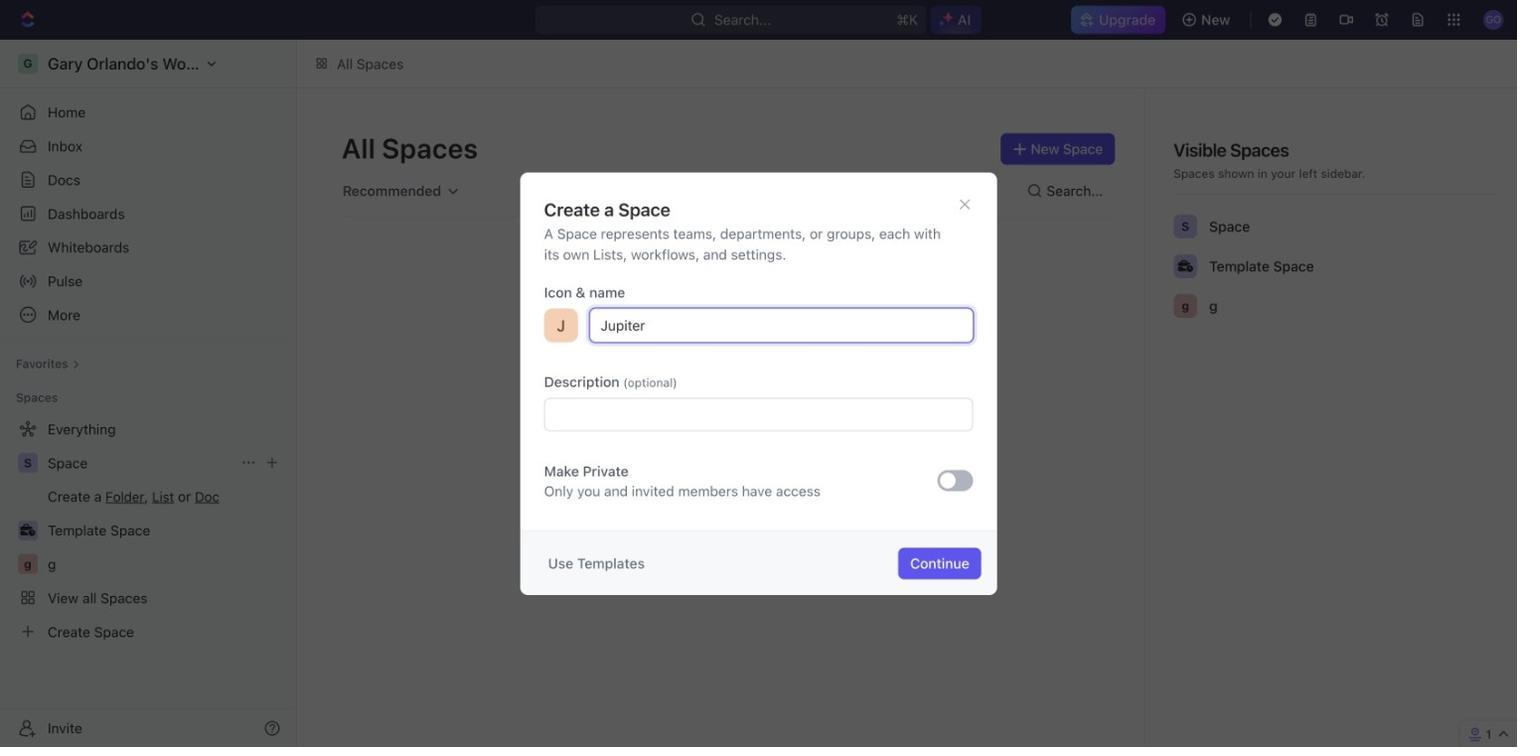 Task type: vqa. For each thing, say whether or not it's contained in the screenshot.
Space, , element
yes



Task type: describe. For each thing, give the bounding box(es) containing it.
e.g. Marketing, Engineering, HR field
[[590, 309, 974, 342]]

space, , element inside sidebar navigation
[[18, 453, 38, 473]]

0 vertical spatial space, , element
[[1174, 215, 1198, 238]]



Task type: locate. For each thing, give the bounding box(es) containing it.
space, , element
[[1174, 215, 1198, 238], [18, 453, 38, 473]]

0 horizontal spatial space, , element
[[18, 453, 38, 473]]

business time image
[[1179, 260, 1194, 272]]

sidebar navigation
[[0, 40, 297, 748]]

g, , element
[[1174, 294, 1198, 318]]

1 horizontal spatial space, , element
[[1174, 215, 1198, 238]]

None field
[[544, 398, 974, 432]]

dialog
[[521, 173, 998, 596]]

1 vertical spatial space, , element
[[18, 453, 38, 473]]



